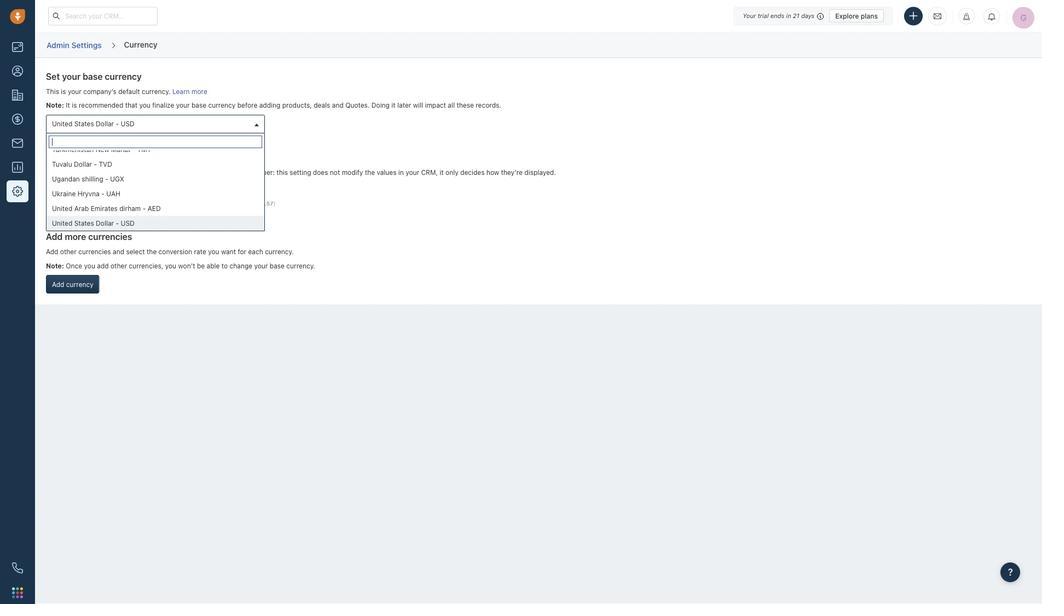 Task type: describe. For each thing, give the bounding box(es) containing it.
decides
[[460, 169, 485, 177]]

currency for currency
[[124, 40, 157, 49]]

$ 999.57 )
[[248, 200, 276, 207]]

emirates
[[91, 205, 118, 213]]

1 states from the top
[[74, 120, 94, 128]]

currency left values.
[[187, 169, 214, 177]]

new
[[96, 146, 109, 153]]

number
[[79, 169, 103, 177]]

products,
[[282, 102, 312, 109]]

your down 'each'
[[254, 262, 268, 270]]

finalize
[[152, 102, 174, 109]]

plans
[[861, 12, 878, 20]]

note: once you add other currencies, you won't be able to change your base currency.
[[46, 262, 315, 270]]

uah
[[106, 190, 120, 198]]

you right that
[[139, 102, 150, 109]]

conversion
[[159, 248, 192, 256]]

ugandan shilling - ugx
[[52, 175, 124, 183]]

e.g.
[[149, 200, 159, 207]]

(
[[147, 200, 149, 207]]

select the no. of decimal places
[[46, 183, 147, 191]]

1 horizontal spatial in
[[786, 12, 791, 19]]

the left values
[[365, 169, 375, 177]]

dirham
[[119, 205, 141, 213]]

select the number of decimal places for your currency values. remember: this setting does not modify the values in your crm, it only decides how they're displayed.
[[46, 169, 556, 177]]

this
[[277, 169, 288, 177]]

rate
[[194, 248, 206, 256]]

records.
[[476, 102, 501, 109]]

quotes.
[[346, 102, 370, 109]]

2 button
[[46, 194, 142, 213]]

note: for add
[[46, 262, 64, 270]]

your right set
[[62, 71, 81, 82]]

add for add currency
[[52, 281, 64, 288]]

default
[[118, 88, 140, 95]]

2 $ from the left
[[248, 200, 252, 207]]

2 united from the top
[[52, 205, 72, 213]]

united arab emirates dirham - aed
[[52, 205, 161, 213]]

values
[[377, 169, 397, 177]]

days
[[801, 12, 815, 19]]

aed
[[148, 205, 161, 213]]

currency inside button
[[66, 281, 93, 288]]

explore plans link
[[829, 9, 884, 22]]

tmt
[[137, 146, 151, 153]]

- left (
[[143, 205, 146, 213]]

that
[[125, 102, 137, 109]]

tuvalu
[[52, 161, 72, 168]]

( e.g. $ 999.5678
[[147, 200, 195, 207]]

turkmenistan
[[52, 146, 94, 153]]

3 united from the top
[[52, 220, 72, 227]]

option containing united states dollar
[[47, 216, 264, 231]]

999.5678
[[166, 200, 194, 207]]

Search your CRM... text field
[[48, 7, 158, 25]]

1 horizontal spatial other
[[111, 262, 127, 270]]

these
[[457, 102, 474, 109]]

add more currencies
[[46, 232, 132, 242]]

able
[[207, 262, 220, 270]]

- left uah
[[101, 190, 105, 198]]

currency for currency decimal settings
[[46, 152, 82, 160]]

turkmenistan new manat - tmt
[[52, 146, 151, 153]]

decimal for number
[[113, 169, 137, 177]]

- down united arab emirates dirham - aed
[[116, 220, 119, 227]]

tvd
[[99, 161, 112, 168]]

select
[[126, 248, 145, 256]]

places for no.
[[126, 183, 147, 191]]

admin
[[47, 40, 69, 49]]

arab
[[74, 205, 89, 213]]

deals
[[314, 102, 330, 109]]

add currency
[[52, 281, 93, 288]]

2 states from the top
[[74, 220, 94, 227]]

how
[[487, 169, 499, 177]]

phone image
[[12, 563, 23, 574]]

1 $ from the left
[[161, 200, 165, 207]]

admin settings link
[[46, 37, 102, 54]]

only
[[446, 169, 459, 177]]

the down tuvalu dollar - tvd
[[67, 169, 77, 177]]

1 vertical spatial more
[[65, 232, 86, 242]]

setting
[[290, 169, 311, 177]]

1 horizontal spatial is
[[72, 102, 77, 109]]

hryvna
[[78, 190, 100, 198]]

add for add more currencies
[[46, 232, 63, 242]]

0 horizontal spatial other
[[60, 248, 77, 256]]

you right rate
[[208, 248, 219, 256]]

)
[[273, 200, 276, 207]]

admin settings
[[47, 40, 102, 49]]

values.
[[216, 169, 238, 177]]

remember:
[[239, 169, 275, 177]]

decimal for no.
[[100, 183, 125, 191]]

displayed.
[[525, 169, 556, 177]]

add other currencies and select the conversion rate you want for each currency.
[[46, 248, 294, 256]]

list box containing turkmenistan new manat
[[47, 142, 264, 231]]

change
[[230, 262, 252, 270]]

freshworks switcher image
[[12, 588, 23, 599]]

it
[[66, 102, 70, 109]]

before
[[237, 102, 257, 109]]

1 vertical spatial currency.
[[265, 248, 294, 256]]

your down learn
[[176, 102, 190, 109]]

select for select the number of decimal places for your currency values. remember: this setting does not modify the values in your crm, it only decides how they're displayed.
[[46, 169, 65, 177]]

2 vertical spatial base
[[270, 262, 285, 270]]

each
[[248, 248, 263, 256]]

option containing turkmenistan new manat
[[47, 142, 264, 157]]

0 vertical spatial currency.
[[142, 88, 171, 95]]

1 horizontal spatial base
[[192, 102, 206, 109]]

usd inside option
[[121, 220, 135, 227]]

modify
[[342, 169, 363, 177]]

be
[[197, 262, 205, 270]]

the left the no.
[[68, 183, 78, 191]]

manat
[[111, 146, 130, 153]]



Task type: vqa. For each thing, say whether or not it's contained in the screenshot.
the middle currency.
yes



Task type: locate. For each thing, give the bounding box(es) containing it.
option containing ugandan shilling
[[47, 172, 264, 187]]

other up once
[[60, 248, 77, 256]]

currencies
[[88, 232, 132, 242], [78, 248, 111, 256]]

1 horizontal spatial for
[[238, 248, 246, 256]]

1 horizontal spatial settings
[[116, 152, 148, 160]]

2 vertical spatial dollar
[[96, 220, 114, 227]]

None search field
[[49, 136, 262, 148]]

2 option from the top
[[47, 157, 264, 172]]

learn more link
[[172, 88, 207, 95]]

0 vertical spatial dollar
[[96, 120, 114, 128]]

2 vertical spatial add
[[52, 281, 64, 288]]

2
[[52, 199, 56, 207]]

1 vertical spatial places
[[126, 183, 147, 191]]

0 vertical spatial usd
[[121, 120, 135, 128]]

phone element
[[7, 558, 28, 580]]

1 vertical spatial dollar
[[74, 161, 92, 168]]

this
[[46, 88, 59, 95]]

will
[[413, 102, 423, 109]]

0 vertical spatial united
[[52, 120, 72, 128]]

$ right e.g.
[[161, 200, 165, 207]]

1 horizontal spatial $
[[248, 200, 252, 207]]

usd down dirham on the top of page
[[121, 220, 135, 227]]

ugandan
[[52, 175, 80, 183]]

0 vertical spatial other
[[60, 248, 77, 256]]

0 vertical spatial and
[[332, 102, 344, 109]]

places down tmt
[[139, 169, 159, 177]]

and left select
[[113, 248, 124, 256]]

4 option from the top
[[47, 187, 264, 201]]

crm,
[[421, 169, 438, 177]]

1 vertical spatial and
[[113, 248, 124, 256]]

won't
[[178, 262, 195, 270]]

decimal
[[113, 169, 137, 177], [100, 183, 125, 191]]

0 vertical spatial note:
[[46, 102, 64, 109]]

1 vertical spatial base
[[192, 102, 206, 109]]

option containing tuvalu dollar
[[47, 157, 264, 172]]

for right want
[[238, 248, 246, 256]]

0 vertical spatial currency
[[124, 40, 157, 49]]

dollar down emirates
[[96, 220, 114, 227]]

0 horizontal spatial and
[[113, 248, 124, 256]]

learn
[[172, 88, 190, 95]]

tuvalu dollar - tvd
[[52, 161, 112, 168]]

email image
[[934, 12, 942, 21]]

2 vertical spatial currency.
[[286, 262, 315, 270]]

and right deals
[[332, 102, 344, 109]]

0 horizontal spatial of
[[92, 183, 98, 191]]

base
[[83, 71, 103, 82], [192, 102, 206, 109], [270, 262, 285, 270]]

united down the it
[[52, 120, 72, 128]]

ends
[[771, 12, 785, 19]]

3 option from the top
[[47, 172, 264, 187]]

is right the it
[[72, 102, 77, 109]]

add
[[46, 232, 63, 242], [46, 248, 58, 256], [52, 281, 64, 288]]

note: left once
[[46, 262, 64, 270]]

0 horizontal spatial more
[[65, 232, 86, 242]]

this is your company's default currency. learn more
[[46, 88, 207, 95]]

set your base currency
[[46, 71, 142, 82]]

2 usd from the top
[[121, 220, 135, 227]]

- down recommended
[[116, 120, 119, 128]]

base down learn more link
[[192, 102, 206, 109]]

your up 999.5678
[[171, 169, 185, 177]]

later
[[397, 102, 411, 109]]

more right learn
[[192, 88, 207, 95]]

currency.
[[142, 88, 171, 95], [265, 248, 294, 256], [286, 262, 315, 270]]

currency down once
[[66, 281, 93, 288]]

currency left before
[[208, 102, 236, 109]]

other right add
[[111, 262, 127, 270]]

1 vertical spatial for
[[238, 248, 246, 256]]

states down recommended
[[74, 120, 94, 128]]

in left 21
[[786, 12, 791, 19]]

shilling
[[82, 175, 103, 183]]

1 vertical spatial currencies
[[78, 248, 111, 256]]

united states dollar - usd
[[52, 120, 135, 128], [52, 220, 135, 227]]

of right the no.
[[92, 183, 98, 191]]

0 horizontal spatial $
[[161, 200, 165, 207]]

places for number
[[139, 169, 159, 177]]

1 vertical spatial states
[[74, 220, 94, 227]]

1 select from the top
[[46, 169, 65, 177]]

doing
[[372, 102, 390, 109]]

dollar up 'number'
[[74, 161, 92, 168]]

states
[[74, 120, 94, 128], [74, 220, 94, 227]]

more
[[192, 88, 207, 95], [65, 232, 86, 242]]

1 vertical spatial select
[[46, 183, 66, 191]]

explore plans
[[835, 12, 878, 20]]

united down ukraine
[[52, 205, 72, 213]]

- left the ugx
[[105, 175, 108, 183]]

2 note: from the top
[[46, 262, 64, 270]]

0 vertical spatial add
[[46, 232, 63, 242]]

decimal
[[84, 152, 114, 160]]

0 horizontal spatial for
[[161, 169, 169, 177]]

decimal up united arab emirates dirham - aed
[[100, 183, 125, 191]]

dollar down recommended
[[96, 120, 114, 128]]

2 select from the top
[[46, 183, 66, 191]]

other
[[60, 248, 77, 256], [111, 262, 127, 270]]

recommended
[[79, 102, 123, 109]]

1 usd from the top
[[121, 120, 135, 128]]

it left the only on the top of the page
[[440, 169, 444, 177]]

2 vertical spatial united
[[52, 220, 72, 227]]

0 vertical spatial decimal
[[113, 169, 137, 177]]

1 vertical spatial note:
[[46, 262, 64, 270]]

999.57
[[253, 200, 273, 207]]

in
[[786, 12, 791, 19], [398, 169, 404, 177]]

currencies down united arab emirates dirham - aed
[[88, 232, 132, 242]]

united states dollar - usd inside list box
[[52, 220, 135, 227]]

usd down that
[[121, 120, 135, 128]]

0 vertical spatial settings
[[71, 40, 102, 49]]

the up currencies,
[[147, 248, 157, 256]]

your left crm,
[[406, 169, 419, 177]]

currency
[[105, 71, 142, 82], [208, 102, 236, 109], [187, 169, 214, 177], [66, 281, 93, 288]]

your trial ends in 21 days
[[743, 12, 815, 19]]

all
[[448, 102, 455, 109]]

$ left the 999.57
[[248, 200, 252, 207]]

currency down search your crm... text field on the left
[[124, 40, 157, 49]]

currency up this is your company's default currency. learn more
[[105, 71, 142, 82]]

it left 'later'
[[392, 102, 396, 109]]

in right values
[[398, 169, 404, 177]]

add inside button
[[52, 281, 64, 288]]

currencies for more
[[88, 232, 132, 242]]

and
[[332, 102, 344, 109], [113, 248, 124, 256]]

1 vertical spatial other
[[111, 262, 127, 270]]

united states dollar - usd down recommended
[[52, 120, 135, 128]]

ukraine
[[52, 190, 76, 198]]

it
[[392, 102, 396, 109], [440, 169, 444, 177]]

select up 2
[[46, 183, 66, 191]]

trial
[[758, 12, 769, 19]]

explore
[[835, 12, 859, 20]]

currency decimal settings
[[46, 152, 148, 160]]

ukraine hryvna - uah
[[52, 190, 120, 198]]

0 vertical spatial it
[[392, 102, 396, 109]]

is
[[61, 88, 66, 95], [72, 102, 77, 109]]

0 vertical spatial currencies
[[88, 232, 132, 242]]

note: for set
[[46, 102, 64, 109]]

0 vertical spatial of
[[105, 169, 111, 177]]

-
[[116, 120, 119, 128], [132, 146, 135, 153], [94, 161, 97, 168], [105, 175, 108, 183], [101, 190, 105, 198], [143, 205, 146, 213], [116, 220, 119, 227]]

adding
[[259, 102, 280, 109]]

0 vertical spatial for
[[161, 169, 169, 177]]

0 vertical spatial more
[[192, 88, 207, 95]]

21
[[793, 12, 800, 19]]

1 vertical spatial of
[[92, 183, 98, 191]]

0 horizontal spatial in
[[398, 169, 404, 177]]

1 vertical spatial decimal
[[100, 183, 125, 191]]

impact
[[425, 102, 446, 109]]

0 vertical spatial select
[[46, 169, 65, 177]]

your up the it
[[68, 88, 81, 95]]

0 vertical spatial in
[[786, 12, 791, 19]]

settings
[[71, 40, 102, 49], [116, 152, 148, 160]]

currency up tuvalu on the top
[[46, 152, 82, 160]]

1 vertical spatial is
[[72, 102, 77, 109]]

5 option from the top
[[47, 201, 264, 216]]

company's
[[83, 88, 116, 95]]

option
[[47, 142, 264, 157], [47, 157, 264, 172], [47, 172, 264, 187], [47, 187, 264, 201], [47, 201, 264, 216], [47, 216, 264, 231]]

1 horizontal spatial it
[[440, 169, 444, 177]]

1 horizontal spatial of
[[105, 169, 111, 177]]

dollar
[[96, 120, 114, 128], [74, 161, 92, 168], [96, 220, 114, 227]]

usd
[[121, 120, 135, 128], [121, 220, 135, 227]]

settings up the ugx
[[116, 152, 148, 160]]

you left add
[[84, 262, 95, 270]]

you down add other currencies and select the conversion rate you want for each currency.
[[165, 262, 176, 270]]

more down arab
[[65, 232, 86, 242]]

your
[[62, 71, 81, 82], [68, 88, 81, 95], [176, 102, 190, 109], [171, 169, 185, 177], [406, 169, 419, 177], [254, 262, 268, 270]]

of for no.
[[92, 183, 98, 191]]

1 note: from the top
[[46, 102, 64, 109]]

want
[[221, 248, 236, 256]]

1 horizontal spatial currency
[[124, 40, 157, 49]]

1 vertical spatial usd
[[121, 220, 135, 227]]

they're
[[501, 169, 523, 177]]

does
[[313, 169, 328, 177]]

select for select the no. of decimal places
[[46, 183, 66, 191]]

0 vertical spatial is
[[61, 88, 66, 95]]

places right the ugx
[[126, 183, 147, 191]]

option containing united arab emirates dirham
[[47, 201, 264, 216]]

0 horizontal spatial it
[[392, 102, 396, 109]]

united states dollar - usd up 'add more currencies'
[[52, 220, 135, 227]]

0 vertical spatial united states dollar - usd
[[52, 120, 135, 128]]

select
[[46, 169, 65, 177], [46, 183, 66, 191]]

1 horizontal spatial more
[[192, 88, 207, 95]]

of down the 'tvd'
[[105, 169, 111, 177]]

to
[[222, 262, 228, 270]]

add currency button
[[46, 275, 99, 294]]

no.
[[80, 183, 90, 191]]

select down tuvalu on the top
[[46, 169, 65, 177]]

1 vertical spatial currency
[[46, 152, 82, 160]]

add
[[97, 262, 109, 270]]

once
[[66, 262, 82, 270]]

united down 2
[[52, 220, 72, 227]]

1 vertical spatial in
[[398, 169, 404, 177]]

0 vertical spatial places
[[139, 169, 159, 177]]

2 horizontal spatial base
[[270, 262, 285, 270]]

1 vertical spatial united
[[52, 205, 72, 213]]

of for number
[[105, 169, 111, 177]]

note: it is recommended that you finalize your base currency before adding products, deals and quotes. doing it later will impact all these records.
[[46, 102, 501, 109]]

decimal down manat
[[113, 169, 137, 177]]

- left tmt
[[132, 146, 135, 153]]

your
[[743, 12, 756, 19]]

0 vertical spatial states
[[74, 120, 94, 128]]

1 vertical spatial united states dollar - usd
[[52, 220, 135, 227]]

set
[[46, 71, 60, 82]]

1 horizontal spatial and
[[332, 102, 344, 109]]

6 option from the top
[[47, 216, 264, 231]]

0 horizontal spatial settings
[[71, 40, 102, 49]]

option containing ukraine hryvna
[[47, 187, 264, 201]]

1 united states dollar - usd from the top
[[52, 120, 135, 128]]

list box
[[47, 142, 264, 231]]

base right the "change"
[[270, 262, 285, 270]]

1 option from the top
[[47, 142, 264, 157]]

not
[[330, 169, 340, 177]]

0 horizontal spatial is
[[61, 88, 66, 95]]

1 vertical spatial settings
[[116, 152, 148, 160]]

1 united from the top
[[52, 120, 72, 128]]

ugx
[[110, 175, 124, 183]]

of
[[105, 169, 111, 177], [92, 183, 98, 191]]

0 horizontal spatial currency
[[46, 152, 82, 160]]

note: left the it
[[46, 102, 64, 109]]

2 united states dollar - usd from the top
[[52, 220, 135, 227]]

0 horizontal spatial base
[[83, 71, 103, 82]]

states up 'add more currencies'
[[74, 220, 94, 227]]

0 vertical spatial base
[[83, 71, 103, 82]]

base up company's on the top
[[83, 71, 103, 82]]

- down currency decimal settings
[[94, 161, 97, 168]]

is right this
[[61, 88, 66, 95]]

1 vertical spatial it
[[440, 169, 444, 177]]

settings right admin
[[71, 40, 102, 49]]

add for add other currencies and select the conversion rate you want for each currency.
[[46, 248, 58, 256]]

currencies down 'add more currencies'
[[78, 248, 111, 256]]

currencies for other
[[78, 248, 111, 256]]

for up ( e.g. $ 999.5678
[[161, 169, 169, 177]]

1 vertical spatial add
[[46, 248, 58, 256]]



